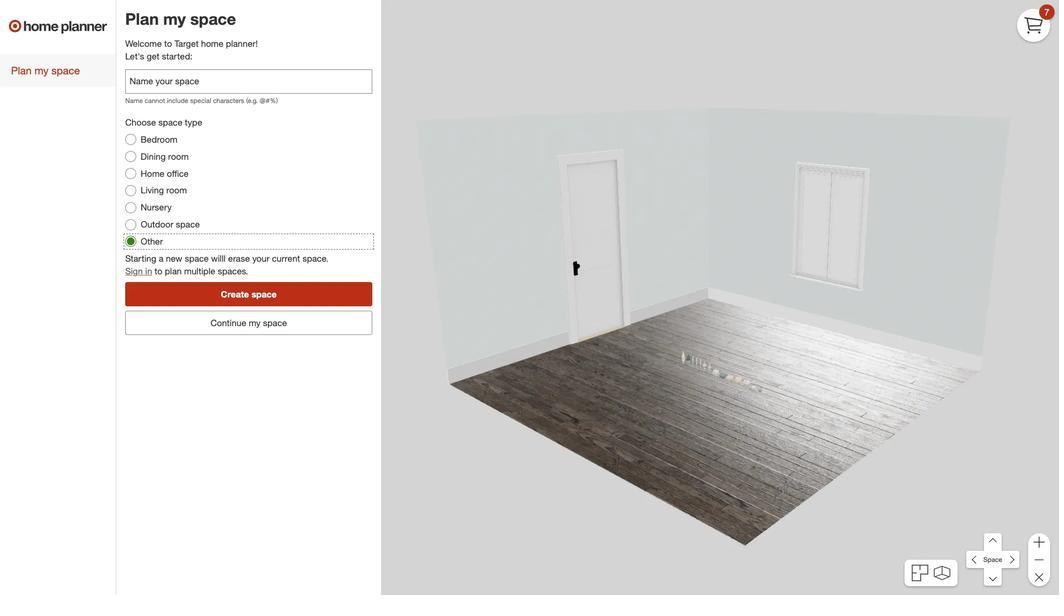 Task type: describe. For each thing, give the bounding box(es) containing it.
sign
[[125, 266, 143, 277]]

continue my space
[[211, 318, 287, 329]]

7
[[1045, 6, 1050, 17]]

your
[[252, 253, 270, 264]]

let's
[[125, 51, 144, 62]]

room for living room
[[166, 185, 187, 196]]

front view button icon image
[[934, 566, 950, 581]]

Living room radio
[[125, 185, 136, 196]]

cannot
[[145, 97, 165, 105]]

home office
[[141, 168, 189, 179]]

choose
[[125, 117, 156, 128]]

planner!
[[226, 38, 258, 49]]

outdoor space
[[141, 219, 200, 230]]

welcome
[[125, 38, 162, 49]]

to inside 'starting a new space willl erase your current space. sign in to plan multiple spaces.'
[[155, 266, 162, 277]]

space up bedroom
[[158, 117, 182, 128]]

pan camera left 30° image
[[967, 552, 984, 569]]

welcome to target home planner! let's get started:
[[125, 38, 258, 62]]

willl
[[211, 253, 226, 264]]

7 button
[[1017, 4, 1055, 42]]

space.
[[303, 253, 329, 264]]

space inside 'starting a new space willl erase your current space. sign in to plan multiple spaces.'
[[185, 253, 209, 264]]

home planner landing page image
[[9, 9, 107, 44]]

@#%)
[[260, 97, 278, 105]]

target
[[175, 38, 199, 49]]

plan inside plan my space button
[[11, 64, 32, 77]]

office
[[167, 168, 189, 179]]

type
[[185, 117, 202, 128]]

space inside continue my space button
[[263, 318, 287, 329]]

home
[[141, 168, 164, 179]]

Other radio
[[125, 236, 136, 247]]

nursery
[[141, 202, 172, 213]]

room for dining room
[[168, 151, 189, 162]]

get
[[147, 51, 159, 62]]

space up home in the top of the page
[[190, 9, 236, 29]]

top view button icon image
[[912, 565, 929, 582]]

create
[[221, 289, 249, 300]]

name
[[125, 97, 143, 105]]



Task type: locate. For each thing, give the bounding box(es) containing it.
outdoor
[[141, 219, 173, 230]]

a
[[159, 253, 164, 264]]

Home office radio
[[125, 168, 136, 179]]

plan my space inside button
[[11, 64, 80, 77]]

1 horizontal spatial my
[[163, 9, 186, 29]]

1 horizontal spatial plan my space
[[125, 9, 236, 29]]

special
[[190, 97, 211, 105]]

1 vertical spatial plan
[[11, 64, 32, 77]]

my
[[163, 9, 186, 29], [35, 64, 49, 77], [249, 318, 261, 329]]

room up office
[[168, 151, 189, 162]]

space down create space button
[[263, 318, 287, 329]]

to
[[164, 38, 172, 49], [155, 266, 162, 277]]

1 vertical spatial to
[[155, 266, 162, 277]]

name cannot include special characters (e.g. @#%)
[[125, 97, 278, 105]]

other
[[141, 236, 163, 247]]

space inside plan my space button
[[51, 64, 80, 77]]

(e.g.
[[246, 97, 258, 105]]

1 vertical spatial plan my space
[[11, 64, 80, 77]]

continue
[[211, 318, 246, 329]]

Nursery radio
[[125, 202, 136, 213]]

new
[[166, 253, 182, 264]]

0 horizontal spatial my
[[35, 64, 49, 77]]

bedroom
[[141, 134, 178, 145]]

my up target
[[163, 9, 186, 29]]

1 vertical spatial my
[[35, 64, 49, 77]]

multiple
[[184, 266, 215, 277]]

my down home planner landing page image
[[35, 64, 49, 77]]

Dining room radio
[[125, 151, 136, 162]]

spaces.
[[218, 266, 248, 277]]

0 vertical spatial my
[[163, 9, 186, 29]]

plan my space button
[[0, 54, 116, 87]]

room down office
[[166, 185, 187, 196]]

pan camera right 30° image
[[1002, 552, 1019, 569]]

starting
[[125, 253, 156, 264]]

0 vertical spatial plan my space
[[125, 9, 236, 29]]

0 vertical spatial room
[[168, 151, 189, 162]]

started:
[[162, 51, 193, 62]]

2 vertical spatial my
[[249, 318, 261, 329]]

continue my space button
[[125, 311, 372, 335]]

characters
[[213, 97, 244, 105]]

0 horizontal spatial plan
[[11, 64, 32, 77]]

Bedroom radio
[[125, 134, 136, 145]]

my inside button
[[35, 64, 49, 77]]

living
[[141, 185, 164, 196]]

plan my space down home planner landing page image
[[11, 64, 80, 77]]

to inside welcome to target home planner! let's get started:
[[164, 38, 172, 49]]

tilt camera down 30° image
[[984, 569, 1002, 587]]

to up 'started:'
[[164, 38, 172, 49]]

home
[[201, 38, 223, 49]]

dining
[[141, 151, 166, 162]]

space
[[190, 9, 236, 29], [51, 64, 80, 77], [158, 117, 182, 128], [176, 219, 200, 230], [185, 253, 209, 264], [252, 289, 277, 300], [263, 318, 287, 329]]

current
[[272, 253, 300, 264]]

plan
[[125, 9, 159, 29], [11, 64, 32, 77]]

plan
[[165, 266, 182, 277]]

choose space type
[[125, 117, 202, 128]]

my right continue
[[249, 318, 261, 329]]

1 vertical spatial room
[[166, 185, 187, 196]]

dining room
[[141, 151, 189, 162]]

sign in button
[[125, 265, 152, 278]]

Outdoor space radio
[[125, 219, 136, 230]]

2 horizontal spatial my
[[249, 318, 261, 329]]

in
[[145, 266, 152, 277]]

room
[[168, 151, 189, 162], [166, 185, 187, 196]]

my inside button
[[249, 318, 261, 329]]

0 vertical spatial to
[[164, 38, 172, 49]]

1 horizontal spatial to
[[164, 38, 172, 49]]

space
[[984, 556, 1003, 564]]

1 horizontal spatial plan
[[125, 9, 159, 29]]

tilt camera up 30° image
[[984, 534, 1002, 552]]

space right create
[[252, 289, 277, 300]]

plan my space up target
[[125, 9, 236, 29]]

space inside create space button
[[252, 289, 277, 300]]

erase
[[228, 253, 250, 264]]

to right 'in'
[[155, 266, 162, 277]]

living room
[[141, 185, 187, 196]]

0 vertical spatial plan
[[125, 9, 159, 29]]

space up multiple
[[185, 253, 209, 264]]

0 horizontal spatial to
[[155, 266, 162, 277]]

starting a new space willl erase your current space. sign in to plan multiple spaces.
[[125, 253, 329, 277]]

plan my space
[[125, 9, 236, 29], [11, 64, 80, 77]]

0 horizontal spatial plan my space
[[11, 64, 80, 77]]

space down home planner landing page image
[[51, 64, 80, 77]]

create space
[[221, 289, 277, 300]]

space right outdoor
[[176, 219, 200, 230]]

include
[[167, 97, 188, 105]]

None text field
[[125, 69, 372, 94]]

create space button
[[125, 282, 372, 306]]



Task type: vqa. For each thing, say whether or not it's contained in the screenshot.
Plan my space button
yes



